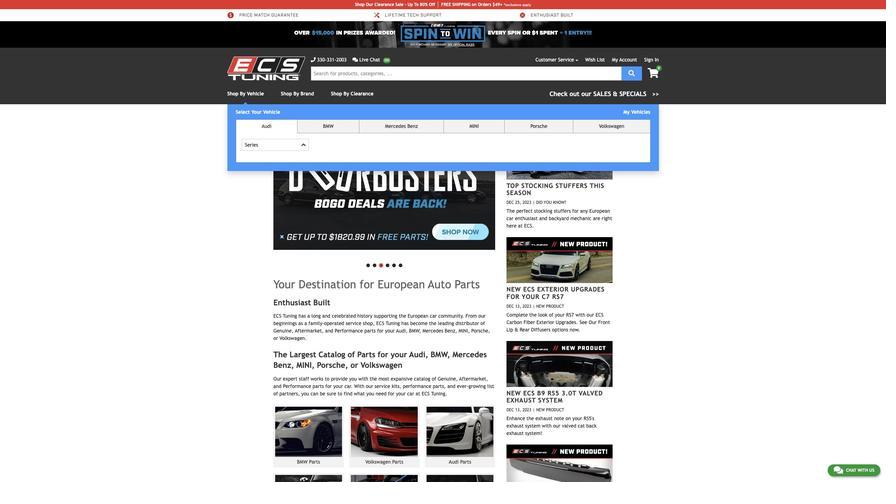 Task type: vqa. For each thing, say whether or not it's contained in the screenshot.
Oxygen to the bottom
no



Task type: describe. For each thing, give the bounding box(es) containing it.
to
[[414, 2, 419, 7]]

right
[[602, 216, 612, 222]]

purchase
[[416, 43, 430, 46]]

us
[[869, 468, 874, 473]]

volkswagen parts
[[365, 459, 403, 465]]

you
[[544, 200, 552, 205]]

sales
[[593, 90, 611, 98]]

0 horizontal spatial has
[[299, 314, 306, 319]]

1 vertical spatial exhaust
[[507, 423, 524, 429]]

kits,
[[392, 384, 401, 389]]

stuffers
[[555, 182, 588, 189]]

lifetime
[[385, 13, 406, 18]]

comments image
[[834, 466, 843, 475]]

Search text field
[[311, 66, 621, 81]]

shop by brand link
[[281, 91, 314, 97]]

the left leading
[[429, 321, 436, 327]]

service
[[558, 57, 574, 63]]

330-
[[317, 57, 327, 63]]

enthusiast built
[[531, 13, 573, 18]]

3.0t
[[562, 390, 577, 397]]

up
[[408, 2, 413, 7]]

the largest catalog of parts for your audi, bmw, mercedes benz, mini, porsche, or volkswagen
[[273, 350, 487, 370]]

staff
[[299, 376, 309, 382]]

valved
[[562, 423, 576, 429]]

13, for new ecs exterior upgrades for your c7 rs7
[[515, 304, 521, 309]]

b9
[[537, 390, 545, 397]]

for down kits,
[[388, 391, 394, 397]]

benz, inside the largest catalog of parts for your audi, bmw, mercedes benz, mini, porsche, or volkswagen
[[273, 361, 294, 370]]

$49+
[[493, 2, 502, 7]]

| for b9
[[533, 408, 535, 413]]

and down "operated"
[[325, 328, 333, 334]]

ecs tuning has a long and celebrated history supporting the european car community. from our beginnings as a family-operated service shop, ecs tuning has become the leading distributor of genuine, aftermarket, and performance parts for your audi, bmw, mercedes benz, mini, porsche, or volkswagen.
[[273, 314, 490, 341]]

0 horizontal spatial on
[[472, 2, 477, 7]]

porsche, inside the largest catalog of parts for your audi, bmw, mercedes benz, mini, porsche, or volkswagen
[[317, 361, 348, 370]]

tab list containing audi
[[236, 120, 650, 163]]

ecs news
[[541, 121, 578, 131]]

0 horizontal spatial you
[[301, 391, 309, 397]]

new for new
[[536, 408, 545, 413]]

331-
[[327, 57, 336, 63]]

product for system
[[546, 408, 564, 413]]

and right long
[[322, 314, 330, 319]]

mercedes inside tab list
[[385, 123, 406, 129]]

your inside "dec 13, 2023 | new product complete the look of your rs7 with our ecs carbon fiber exterior upgrades. see our front lip & rear diffusers options now."
[[555, 312, 565, 318]]

can
[[311, 391, 318, 397]]

of up parts,
[[432, 376, 436, 382]]

your down kits,
[[396, 391, 406, 397]]

aftermarket, inside ecs tuning has a long and celebrated history supporting the european car community. from our beginnings as a family-operated service shop, ecs tuning has become the leading distributor of genuine, aftermarket, and performance parts for your audi, bmw, mercedes benz, mini, porsche, or volkswagen.
[[295, 328, 324, 334]]

dec for new ecs b9 rs5 3.0t valved exhaust system
[[507, 408, 514, 413]]

performance inside ecs tuning has a long and celebrated history supporting the european car community. from our beginnings as a family-operated service shop, ecs tuning has become the leading distributor of genuine, aftermarket, and performance parts for your audi, bmw, mercedes benz, mini, porsche, or volkswagen.
[[335, 328, 363, 334]]

enthusiast
[[515, 216, 538, 222]]

complete
[[507, 312, 528, 318]]

parts inside our expert staff works to provide you with the most expansive catalog of genuine, aftermarket, and performance parts for your car. with our service kits, performance parts, and ever-growing list of partners, you can be sure to find what you need for your car at ecs tuning.
[[313, 384, 324, 389]]

shop by vehicle
[[227, 91, 264, 97]]

dec for top stocking stuffers this season
[[507, 200, 514, 205]]

13, for new ecs b9 rs5 3.0t valved exhaust system
[[515, 408, 521, 413]]

volkswagen for volkswagen parts
[[365, 459, 391, 465]]

or inside ecs tuning has a long and celebrated history supporting the european car community. from our beginnings as a family-operated service shop, ecs tuning has become the leading distributor of genuine, aftermarket, and performance parts for your audi, bmw, mercedes benz, mini, porsche, or volkswagen.
[[273, 336, 278, 341]]

shop,
[[363, 321, 375, 327]]

largest
[[290, 350, 316, 359]]

with inside dec 13, 2023 | new product enhance the exhaust note on your rs5's exhaust system with our valved cat back exhaust system!
[[542, 423, 552, 429]]

new ecs b9 rs5 3.0t valved exhaust system
[[507, 390, 603, 404]]

lifetime tech support
[[385, 13, 442, 18]]

audi for audi
[[262, 123, 271, 129]]

of left partners,
[[273, 391, 278, 397]]

shop by clearance link
[[331, 91, 374, 97]]

benz
[[407, 123, 418, 129]]

0 vertical spatial tuning
[[283, 314, 297, 319]]

select your vehicle
[[236, 109, 280, 115]]

shop for shop by vehicle
[[227, 91, 238, 97]]

partners,
[[279, 391, 300, 397]]

benz, inside ecs tuning has a long and celebrated history supporting the european car community. from our beginnings as a family-operated service shop, ecs tuning has become the leading distributor of genuine, aftermarket, and performance parts for your audi, bmw, mercedes benz, mini, porsche, or volkswagen.
[[445, 328, 457, 334]]

all
[[604, 125, 609, 128]]

audi for audi parts
[[449, 459, 459, 465]]

aftermarket, inside our expert staff works to provide you with the most expansive catalog of genuine, aftermarket, and performance parts for your car. with our service kits, performance parts, and ever-growing list of partners, you can be sure to find what you need for your car at ecs tuning.
[[459, 376, 488, 382]]

for inside ecs tuning has a long and celebrated history supporting the european car community. from our beginnings as a family-operated service shop, ecs tuning has become the leading distributor of genuine, aftermarket, and performance parts for your audi, bmw, mercedes benz, mini, porsche, or volkswagen.
[[377, 328, 384, 334]]

did
[[536, 200, 543, 205]]

volkswagen.
[[279, 336, 307, 341]]

top stocking stuffers this season
[[507, 182, 604, 197]]

vehicle for shop by vehicle
[[247, 91, 264, 97]]

spin
[[508, 29, 521, 36]]

european inside ecs tuning has a long and celebrated history supporting the european car community. from our beginnings as a family-operated service shop, ecs tuning has become the leading distributor of genuine, aftermarket, and performance parts for your audi, bmw, mercedes benz, mini, porsche, or volkswagen.
[[408, 314, 428, 319]]

1 vertical spatial european
[[378, 278, 425, 291]]

car inside ecs tuning has a long and celebrated history supporting the european car community. from our beginnings as a family-operated service shop, ecs tuning has become the leading distributor of genuine, aftermarket, and performance parts for your audi, bmw, mercedes benz, mini, porsche, or volkswagen.
[[430, 314, 437, 319]]

parts for audi parts
[[460, 459, 471, 465]]

top
[[507, 182, 519, 189]]

0 horizontal spatial chat
[[370, 57, 380, 63]]

-
[[405, 2, 406, 7]]

1 horizontal spatial to
[[338, 391, 342, 397]]

and left ever-
[[447, 384, 455, 389]]

parts inside ecs tuning has a long and celebrated history supporting the european car community. from our beginnings as a family-operated service shop, ecs tuning has become the leading distributor of genuine, aftermarket, and performance parts for your audi, bmw, mercedes benz, mini, porsche, or volkswagen.
[[364, 328, 376, 334]]

genuine, inside ecs tuning has a long and celebrated history supporting the european car community. from our beginnings as a family-operated service shop, ecs tuning has become the leading distributor of genuine, aftermarket, and performance parts for your audi, bmw, mercedes benz, mini, porsche, or volkswagen.
[[273, 328, 294, 334]]

bmw, inside ecs tuning has a long and celebrated history supporting the european car community. from our beginnings as a family-operated service shop, ecs tuning has become the leading distributor of genuine, aftermarket, and performance parts for your audi, bmw, mercedes benz, mini, porsche, or volkswagen.
[[409, 328, 421, 334]]

wish list link
[[585, 57, 605, 63]]

for inside the largest catalog of parts for your audi, bmw, mercedes benz, mini, porsche, or volkswagen
[[378, 350, 388, 359]]

2023 for top
[[522, 200, 531, 205]]

of inside the largest catalog of parts for your audi, bmw, mercedes benz, mini, porsche, or volkswagen
[[348, 350, 355, 359]]

*exclusions
[[504, 3, 521, 7]]

support
[[420, 13, 442, 18]]

shop by brand
[[281, 91, 314, 97]]

4 • from the left
[[384, 257, 391, 272]]

new for new
[[536, 304, 545, 309]]

sign in link
[[644, 57, 659, 63]]

fiber
[[524, 320, 535, 325]]

cat
[[578, 423, 585, 429]]

upgrades.
[[556, 320, 578, 325]]

shop by vehicle link
[[227, 91, 264, 97]]

as
[[298, 321, 303, 327]]

by for clearance
[[344, 91, 349, 97]]

comments image
[[352, 57, 358, 62]]

service inside our expert staff works to provide you with the most expansive catalog of genuine, aftermarket, and performance parts for your car. with our service kits, performance parts, and ever-growing list of partners, you can be sure to find what you need for your car at ecs tuning.
[[375, 384, 390, 389]]

the right the supporting
[[399, 314, 406, 319]]

know?
[[553, 200, 566, 205]]

live
[[359, 57, 368, 63]]

growing
[[468, 384, 486, 389]]

parts for volkswagen parts
[[392, 459, 403, 465]]

1 vertical spatial chat
[[846, 468, 856, 473]]

exhaust
[[507, 397, 536, 404]]

0 vertical spatial exhaust
[[535, 416, 553, 422]]

auto
[[428, 278, 451, 291]]

new inside new ecs exterior upgrades for your c7 rs7
[[507, 286, 521, 293]]

1 horizontal spatial your
[[273, 278, 295, 291]]

ping
[[461, 2, 470, 7]]

3 • from the left
[[378, 257, 384, 272]]

rs7 inside new ecs exterior upgrades for your c7 rs7
[[552, 293, 564, 300]]

tuning.
[[431, 391, 447, 397]]

exterior inside new ecs exterior upgrades for your c7 rs7
[[537, 286, 569, 293]]

and inside dec 25, 2023 | did you know? the perfect stocking stuffers for any european car enthusiast and backyard mechanic are right here at ecs.
[[539, 216, 547, 222]]

1 vertical spatial has
[[401, 321, 409, 327]]

1 • from the left
[[365, 257, 371, 272]]

bmw, inside the largest catalog of parts for your audi, bmw, mercedes benz, mini, porsche, or volkswagen
[[431, 350, 450, 359]]

ecs inside new ecs b9 rs5 3.0t valved exhaust system
[[523, 390, 535, 397]]

are
[[593, 216, 600, 222]]

the inside dec 25, 2023 | did you know? the perfect stocking stuffers for any european car enthusiast and backyard mechanic are right here at ecs.
[[507, 208, 515, 214]]

ecs down the supporting
[[376, 321, 384, 327]]

options
[[552, 327, 568, 333]]

of inside "dec 13, 2023 | new product complete the look of your rs7 with our ecs carbon fiber exterior upgrades. see our front lip & rear diffusers options now."
[[549, 312, 553, 318]]

new ecs b9 rs5 3.0t valved exhaust system image
[[507, 341, 613, 387]]

system
[[525, 423, 540, 429]]

on inside dec 13, 2023 | new product enhance the exhaust note on your rs5's exhaust system with our valved cat back exhaust system!
[[566, 416, 571, 422]]

free
[[441, 2, 451, 7]]

mini, inside the largest catalog of parts for your audi, bmw, mercedes benz, mini, porsche, or volkswagen
[[296, 361, 315, 370]]

2 vertical spatial exhaust
[[507, 431, 524, 437]]

with inside our expert staff works to provide you with the most expansive catalog of genuine, aftermarket, and performance parts for your car. with our service kits, performance parts, and ever-growing list of partners, you can be sure to find what you need for your car at ecs tuning.
[[358, 376, 368, 382]]

new ecs exterior upgrades for your c7 rs7
[[507, 286, 605, 300]]

2 horizontal spatial you
[[366, 391, 374, 397]]

expert
[[283, 376, 297, 382]]

our inside our expert staff works to provide you with the most expansive catalog of genuine, aftermarket, and performance parts for your car. with our service kits, performance parts, and ever-growing list of partners, you can be sure to find what you need for your car at ecs tuning.
[[273, 376, 281, 382]]

our inside "dec 13, 2023 | new product complete the look of your rs7 with our ecs carbon fiber exterior upgrades. see our front lip & rear diffusers options now."
[[589, 320, 597, 325]]

genuine, inside our expert staff works to provide you with the most expansive catalog of genuine, aftermarket, and performance parts for your car. with our service kits, performance parts, and ever-growing list of partners, you can be sure to find what you need for your car at ecs tuning.
[[438, 376, 458, 382]]

0 vertical spatial to
[[325, 376, 329, 382]]

see official rules link
[[448, 43, 474, 47]]

match
[[254, 13, 270, 18]]

stocking
[[521, 182, 553, 189]]

catalog
[[319, 350, 345, 359]]

0 vertical spatial our
[[366, 2, 373, 7]]

ship
[[452, 2, 461, 7]]

1
[[564, 29, 567, 36]]

porsche, inside ecs tuning has a long and celebrated history supporting the european car community. from our beginnings as a family-operated service shop, ecs tuning has become the leading distributor of genuine, aftermarket, and performance parts for your audi, bmw, mercedes benz, mini, porsche, or volkswagen.
[[471, 328, 490, 334]]

select
[[236, 109, 250, 115]]

exterior inside "dec 13, 2023 | new product complete the look of your rs7 with our ecs carbon fiber exterior upgrades. see our front lip & rear diffusers options now."
[[536, 320, 554, 325]]

search image
[[628, 70, 635, 76]]

system
[[538, 397, 563, 404]]

shop for shop by brand
[[281, 91, 292, 97]]

1 horizontal spatial a
[[307, 314, 310, 319]]

built
[[561, 13, 573, 18]]

your down provide
[[333, 384, 343, 389]]

new ecs exterior upgrades for your c7 rs7 image
[[507, 237, 613, 283]]

25,
[[515, 200, 521, 205]]



Task type: locate. For each thing, give the bounding box(es) containing it.
with right system
[[542, 423, 552, 429]]

specials
[[619, 90, 646, 98]]

shop for shop by clearance
[[331, 91, 342, 97]]

genuine,
[[273, 328, 294, 334], [438, 376, 458, 382]]

mini, down the largest
[[296, 361, 315, 370]]

dec inside "dec 13, 2023 | new product complete the look of your rs7 with our ecs carbon fiber exterior upgrades. see our front lip & rear diffusers options now."
[[507, 304, 514, 309]]

carbon
[[507, 320, 522, 325]]

2023 for new
[[522, 408, 531, 413]]

.
[[474, 43, 475, 46]]

0 vertical spatial a
[[307, 314, 310, 319]]

your up upgrades.
[[555, 312, 565, 318]]

become
[[410, 321, 428, 327]]

parts,
[[433, 384, 446, 389]]

80%
[[420, 2, 428, 7]]

0 vertical spatial has
[[299, 314, 306, 319]]

exterior up "look"
[[537, 286, 569, 293]]

new up "look"
[[536, 304, 545, 309]]

1 vertical spatial to
[[338, 391, 342, 397]]

0 vertical spatial clearance
[[374, 2, 394, 7]]

aftermarket,
[[295, 328, 324, 334], [459, 376, 488, 382]]

0
[[658, 66, 660, 70]]

see inside "dec 13, 2023 | new product complete the look of your rs7 with our ecs carbon fiber exterior upgrades. see our front lip & rear diffusers options now."
[[579, 320, 587, 325]]

0 horizontal spatial or
[[273, 336, 278, 341]]

system!
[[525, 431, 542, 437]]

lip
[[507, 327, 513, 333]]

audi, up catalog
[[409, 350, 428, 359]]

1 vertical spatial clearance
[[351, 91, 374, 97]]

1 horizontal spatial my
[[623, 109, 630, 115]]

parts
[[455, 278, 480, 291], [357, 350, 375, 359], [309, 459, 320, 465], [392, 459, 403, 465], [460, 459, 471, 465]]

0 horizontal spatial my
[[612, 57, 618, 63]]

0 horizontal spatial see
[[448, 43, 453, 46]]

1 horizontal spatial porsche,
[[471, 328, 490, 334]]

the inside "dec 13, 2023 | new product complete the look of your rs7 with our ecs carbon fiber exterior upgrades. see our front lip & rear diffusers options now."
[[529, 312, 537, 318]]

the down volkswagen.
[[273, 350, 287, 359]]

0 horizontal spatial enthusiast
[[273, 298, 311, 307]]

| left the did
[[533, 200, 535, 205]]

1 horizontal spatial parts
[[364, 328, 376, 334]]

free ship ping on orders $49+ *exclusions apply
[[441, 2, 531, 7]]

1 vertical spatial 13,
[[515, 408, 521, 413]]

shop left the brand
[[281, 91, 292, 97]]

at inside our expert staff works to provide you with the most expansive catalog of genuine, aftermarket, and performance parts for your car. with our service kits, performance parts, and ever-growing list of partners, you can be sure to find what you need for your car at ecs tuning.
[[416, 391, 420, 397]]

2 vertical spatial mercedes
[[452, 350, 487, 359]]

car
[[507, 216, 513, 222], [430, 314, 437, 319], [407, 391, 414, 397]]

back
[[586, 423, 597, 429]]

0 vertical spatial the
[[507, 208, 515, 214]]

0 horizontal spatial porsche,
[[317, 361, 348, 370]]

rs7 inside "dec 13, 2023 | new product complete the look of your rs7 with our ecs carbon fiber exterior upgrades. see our front lip & rear diffusers options now."
[[566, 312, 574, 318]]

1 vertical spatial performance
[[283, 384, 311, 389]]

ecs tuning 'spin to win' contest logo image
[[401, 24, 485, 42]]

shop
[[355, 2, 365, 7], [227, 91, 238, 97], [281, 91, 292, 97], [331, 91, 342, 97]]

2 2023 from the top
[[522, 304, 531, 309]]

1 horizontal spatial &
[[613, 90, 617, 98]]

0 horizontal spatial performance
[[283, 384, 311, 389]]

1 vertical spatial at
[[416, 391, 420, 397]]

on up valved
[[566, 416, 571, 422]]

diffusers
[[531, 327, 551, 333]]

audi, inside ecs tuning has a long and celebrated history supporting the european car community. from our beginnings as a family-operated service shop, ecs tuning has become the leading distributor of genuine, aftermarket, and performance parts for your audi, bmw, mercedes benz, mini, porsche, or volkswagen.
[[396, 328, 408, 334]]

1 vertical spatial car
[[430, 314, 437, 319]]

your left c7
[[522, 293, 540, 300]]

a
[[307, 314, 310, 319], [304, 321, 307, 327]]

1 vertical spatial vehicle
[[263, 109, 280, 115]]

our inside dec 13, 2023 | new product enhance the exhaust note on your rs5's exhaust system with our valved cat back exhaust system!
[[553, 423, 560, 429]]

with inside "dec 13, 2023 | new product complete the look of your rs7 with our ecs carbon fiber exterior upgrades. see our front lip & rear diffusers options now."
[[575, 312, 585, 318]]

dec for new ecs exterior upgrades for your c7 rs7
[[507, 304, 514, 309]]

price match guarantee
[[239, 13, 299, 18]]

our right the from
[[478, 314, 486, 319]]

ecs tuning image
[[227, 57, 305, 80]]

dec down for
[[507, 304, 514, 309]]

enthusiast for enthusiast built
[[531, 13, 559, 18]]

my account link
[[612, 57, 637, 63]]

new bremmen parts f56 f55 f57  front bumper cover! pdc image
[[507, 445, 613, 482]]

service down celebrated
[[346, 321, 361, 327]]

2 vertical spatial or
[[350, 361, 358, 370]]

dec left 25,
[[507, 200, 514, 205]]

car inside dec 25, 2023 | did you know? the perfect stocking stuffers for any european car enthusiast and backyard mechanic are right here at ecs.
[[507, 216, 513, 222]]

1 horizontal spatial chat
[[846, 468, 856, 473]]

list
[[597, 57, 605, 63]]

off
[[429, 2, 435, 7]]

1 vertical spatial a
[[304, 321, 307, 327]]

audi, down the supporting
[[396, 328, 408, 334]]

1 horizontal spatial you
[[349, 376, 357, 382]]

service up need
[[375, 384, 390, 389]]

rules
[[466, 43, 474, 46]]

1 vertical spatial service
[[375, 384, 390, 389]]

1 vertical spatial product
[[546, 408, 564, 413]]

and up partners,
[[273, 384, 281, 389]]

to
[[325, 376, 329, 382], [338, 391, 342, 397]]

generic - doorbusters at ecs start right now! image
[[273, 121, 495, 250]]

audi, inside the largest catalog of parts for your audi, bmw, mercedes benz, mini, porsche, or volkswagen
[[409, 350, 428, 359]]

1 dec from the top
[[507, 200, 514, 205]]

new inside "dec 13, 2023 | new product complete the look of your rs7 with our ecs carbon fiber exterior upgrades. see our front lip & rear diffusers options now."
[[536, 304, 545, 309]]

0 horizontal spatial your
[[251, 109, 262, 115]]

& right sales
[[613, 90, 617, 98]]

1 horizontal spatial genuine,
[[438, 376, 458, 382]]

see left official
[[448, 43, 453, 46]]

clearance left sale
[[374, 2, 394, 7]]

2 • from the left
[[371, 257, 378, 272]]

| inside dec 13, 2023 | new product enhance the exhaust note on your rs5's exhaust system with our valved cat back exhaust system!
[[533, 408, 535, 413]]

volkswagen inside tab list
[[599, 123, 624, 129]]

our inside ecs tuning has a long and celebrated history supporting the european car community. from our beginnings as a family-operated service shop, ecs tuning has become the leading distributor of genuine, aftermarket, and performance parts for your audi, bmw, mercedes benz, mini, porsche, or volkswagen.
[[478, 314, 486, 319]]

0 horizontal spatial by
[[240, 91, 245, 97]]

dec up enhance at the bottom of the page
[[507, 408, 514, 413]]

ecs down performance
[[422, 391, 430, 397]]

your inside the largest catalog of parts for your audi, bmw, mercedes benz, mini, porsche, or volkswagen
[[391, 350, 407, 359]]

parts for bmw parts
[[309, 459, 320, 465]]

1 vertical spatial see
[[579, 320, 587, 325]]

or up 'with' at the left bottom of page
[[350, 361, 358, 370]]

vehicle for select your vehicle
[[263, 109, 280, 115]]

with left us
[[858, 468, 868, 473]]

for inside dec 25, 2023 | did you know? the perfect stocking stuffers for any european car enthusiast and backyard mechanic are right here at ecs.
[[572, 208, 579, 214]]

1 horizontal spatial tuning
[[386, 321, 400, 327]]

see
[[448, 43, 453, 46], [579, 320, 587, 325]]

0 vertical spatial audi
[[262, 123, 271, 129]]

by for brand
[[294, 91, 299, 97]]

0 horizontal spatial car
[[407, 391, 414, 397]]

| for exterior
[[533, 304, 535, 309]]

1 vertical spatial bmw,
[[431, 350, 450, 359]]

for down the supporting
[[377, 328, 384, 334]]

product for rs7
[[546, 304, 564, 309]]

ecs inside "dec 13, 2023 | new product complete the look of your rs7 with our ecs carbon fiber exterior upgrades. see our front lip & rear diffusers options now."
[[596, 312, 604, 318]]

1 horizontal spatial the
[[507, 208, 515, 214]]

0 vertical spatial mercedes
[[385, 123, 406, 129]]

• • • • • •
[[365, 257, 404, 272]]

of right distributor
[[481, 321, 485, 327]]

clearance
[[374, 2, 394, 7], [351, 91, 374, 97]]

1 vertical spatial |
[[533, 304, 535, 309]]

our left front
[[589, 320, 597, 325]]

car left community.
[[430, 314, 437, 319]]

1 | from the top
[[533, 200, 535, 205]]

the
[[507, 208, 515, 214], [273, 350, 287, 359]]

your inside ecs tuning has a long and celebrated history supporting the european car community. from our beginnings as a family-operated service shop, ecs tuning has become the leading distributor of genuine, aftermarket, and performance parts for your audi, bmw, mercedes benz, mini, porsche, or volkswagen.
[[385, 328, 395, 334]]

phone image
[[311, 57, 316, 62]]

mini, down distributor
[[459, 328, 470, 334]]

mini, inside ecs tuning has a long and celebrated history supporting the european car community. from our beginnings as a family-operated service shop, ecs tuning has become the leading distributor of genuine, aftermarket, and performance parts for your audi, bmw, mercedes benz, mini, porsche, or volkswagen.
[[459, 328, 470, 334]]

ecs left the news
[[541, 121, 555, 131]]

dec 13, 2023 | new product complete the look of your rs7 with our ecs carbon fiber exterior upgrades. see our front lip & rear diffusers options now.
[[507, 304, 610, 333]]

dec inside dec 13, 2023 | new product enhance the exhaust note on your rs5's exhaust system with our valved cat back exhaust system!
[[507, 408, 514, 413]]

service inside ecs tuning has a long and celebrated history supporting the european car community. from our beginnings as a family-operated service shop, ecs tuning has become the leading distributor of genuine, aftermarket, and performance parts for your audi, bmw, mercedes benz, mini, porsche, or volkswagen.
[[346, 321, 361, 327]]

to right works
[[325, 376, 329, 382]]

2 horizontal spatial or
[[522, 29, 530, 36]]

13, up complete
[[515, 304, 521, 309]]

1 horizontal spatial service
[[375, 384, 390, 389]]

on right ping
[[472, 2, 477, 7]]

2 vertical spatial volkswagen
[[365, 459, 391, 465]]

by for vehicle
[[240, 91, 245, 97]]

prizes
[[344, 29, 363, 36]]

sign
[[644, 57, 653, 63]]

0 vertical spatial dec
[[507, 200, 514, 205]]

or inside the largest catalog of parts for your audi, bmw, mercedes benz, mini, porsche, or volkswagen
[[350, 361, 358, 370]]

6 • from the left
[[397, 257, 404, 272]]

audi inside tab list
[[262, 123, 271, 129]]

our left expert
[[273, 376, 281, 382]]

0 vertical spatial benz,
[[445, 328, 457, 334]]

product up note
[[546, 408, 564, 413]]

european up are
[[589, 208, 610, 214]]

2023 down exhaust
[[522, 408, 531, 413]]

1 13, from the top
[[515, 304, 521, 309]]

ecs inside our expert staff works to provide you with the most expansive catalog of genuine, aftermarket, and performance parts for your car. with our service kits, performance parts, and ever-growing list of partners, you can be sure to find what you need for your car at ecs tuning.
[[422, 391, 430, 397]]

ecs up beginnings
[[273, 314, 281, 319]]

shop right the brand
[[331, 91, 342, 97]]

mini,
[[459, 328, 470, 334], [296, 361, 315, 370]]

2 horizontal spatial car
[[507, 216, 513, 222]]

backyard
[[549, 216, 569, 222]]

13, inside dec 13, 2023 | new product enhance the exhaust note on your rs5's exhaust system with our valved cat back exhaust system!
[[515, 408, 521, 413]]

1 vertical spatial genuine,
[[438, 376, 458, 382]]

the inside the largest catalog of parts for your audi, bmw, mercedes benz, mini, porsche, or volkswagen
[[273, 350, 287, 359]]

| down exhaust
[[533, 408, 535, 413]]

0 link
[[642, 65, 662, 79]]

3 2023 from the top
[[522, 408, 531, 413]]

| for stuffers
[[533, 200, 535, 205]]

at
[[518, 223, 523, 229], [416, 391, 420, 397]]

1 horizontal spatial see
[[579, 320, 587, 325]]

vehicle right select
[[263, 109, 280, 115]]

entry!!!
[[569, 29, 592, 36]]

performance down celebrated
[[335, 328, 363, 334]]

rs7 right c7
[[552, 293, 564, 300]]

celebrated
[[332, 314, 356, 319]]

audi
[[262, 123, 271, 129], [449, 459, 459, 465]]

top stocking stuffers this season link
[[507, 182, 604, 197]]

0 vertical spatial car
[[507, 216, 513, 222]]

0 vertical spatial bmw,
[[409, 328, 421, 334]]

has left become
[[401, 321, 409, 327]]

the inside dec 13, 2023 | new product enhance the exhaust note on your rs5's exhaust system with our valved cat back exhaust system!
[[527, 416, 534, 422]]

sales & specials link
[[550, 89, 659, 99]]

2023 for new
[[522, 304, 531, 309]]

chat with us
[[846, 468, 874, 473]]

shop our clearance sale - up to 80% off link
[[355, 1, 438, 8]]

volkswagen parts link
[[349, 405, 419, 468]]

european up become
[[408, 314, 428, 319]]

2 vertical spatial 2023
[[522, 408, 531, 413]]

exterior
[[537, 286, 569, 293], [536, 320, 554, 325]]

genuine, up parts,
[[438, 376, 458, 382]]

your right select
[[251, 109, 262, 115]]

our inside "dec 13, 2023 | new product complete the look of your rs7 with our ecs carbon fiber exterior upgrades. see our front lip & rear diffusers options now."
[[587, 312, 594, 318]]

0 horizontal spatial the
[[273, 350, 287, 359]]

a left long
[[307, 314, 310, 319]]

0 horizontal spatial clearance
[[351, 91, 374, 97]]

tuning down the supporting
[[386, 321, 400, 327]]

3 dec from the top
[[507, 408, 514, 413]]

dec
[[507, 200, 514, 205], [507, 304, 514, 309], [507, 408, 514, 413]]

view all
[[593, 125, 609, 128]]

my for my account
[[612, 57, 618, 63]]

0 horizontal spatial a
[[304, 321, 307, 327]]

2 dec from the top
[[507, 304, 514, 309]]

clearance for our
[[374, 2, 394, 7]]

1 vertical spatial aftermarket,
[[459, 376, 488, 382]]

vehicles
[[631, 109, 650, 115]]

for up sure
[[325, 384, 332, 389]]

2023 inside dec 13, 2023 | new product enhance the exhaust note on your rs5's exhaust system with our valved cat back exhaust system!
[[522, 408, 531, 413]]

tuning up beginnings
[[283, 314, 297, 319]]

1 horizontal spatial enthusiast
[[531, 13, 559, 18]]

long
[[311, 314, 321, 319]]

european inside dec 25, 2023 | did you know? the perfect stocking stuffers for any european car enthusiast and backyard mechanic are right here at ecs.
[[589, 208, 610, 214]]

1 vertical spatial dec
[[507, 304, 514, 309]]

2 vertical spatial new
[[536, 408, 545, 413]]

see up now.
[[579, 320, 587, 325]]

sure
[[327, 391, 336, 397]]

ecs up front
[[596, 312, 604, 318]]

1 by from the left
[[240, 91, 245, 97]]

new down 'system' on the right
[[536, 408, 545, 413]]

my vehicles
[[623, 109, 650, 115]]

1 horizontal spatial has
[[401, 321, 409, 327]]

your inside new ecs exterior upgrades for your c7 rs7
[[522, 293, 540, 300]]

& right lip
[[515, 327, 518, 333]]

enthusiast inside enthusiast built link
[[531, 13, 559, 18]]

your up enthusiast built
[[273, 278, 295, 291]]

customer service
[[536, 57, 574, 63]]

product down the new ecs exterior upgrades for your c7 rs7 link
[[546, 304, 564, 309]]

0 vertical spatial 13,
[[515, 304, 521, 309]]

bmw for bmw parts
[[297, 459, 308, 465]]

bmw inside tab list
[[323, 123, 334, 129]]

for left "any"
[[572, 208, 579, 214]]

0 vertical spatial your
[[251, 109, 262, 115]]

news
[[558, 121, 578, 131]]

car inside our expert staff works to provide you with the most expansive catalog of genuine, aftermarket, and performance parts for your car. with our service kits, performance parts, and ever-growing list of partners, you can be sure to find what you need for your car at ecs tuning.
[[407, 391, 414, 397]]

price match guarantee link
[[227, 12, 299, 18]]

audi parts
[[449, 459, 471, 465]]

5 • from the left
[[391, 257, 397, 272]]

perfect
[[516, 208, 533, 214]]

volkswagen inside the largest catalog of parts for your audi, bmw, mercedes benz, mini, porsche, or volkswagen
[[361, 361, 402, 370]]

dec inside dec 25, 2023 | did you know? the perfect stocking stuffers for any european car enthusiast and backyard mechanic are right here at ecs.
[[507, 200, 514, 205]]

1 vertical spatial exterior
[[536, 320, 554, 325]]

porsche, down distributor
[[471, 328, 490, 334]]

chat right comments image
[[846, 468, 856, 473]]

new inside dec 13, 2023 | new product enhance the exhaust note on your rs5's exhaust system with our valved cat back exhaust system!
[[536, 408, 545, 413]]

car.
[[344, 384, 353, 389]]

330-331-2003
[[317, 57, 347, 63]]

look
[[538, 312, 547, 318]]

my left account
[[612, 57, 618, 63]]

product inside dec 13, 2023 | new product enhance the exhaust note on your rs5's exhaust system with our valved cat back exhaust system!
[[546, 408, 564, 413]]

here
[[507, 223, 517, 229]]

car up here
[[507, 216, 513, 222]]

0 horizontal spatial audi
[[262, 123, 271, 129]]

at inside dec 25, 2023 | did you know? the perfect stocking stuffers for any european car enthusiast and backyard mechanic are right here at ecs.
[[518, 223, 523, 229]]

new ecs exterior upgrades for your c7 rs7 link
[[507, 286, 605, 300]]

1 horizontal spatial aftermarket,
[[459, 376, 488, 382]]

vehicle up select your vehicle
[[247, 91, 264, 97]]

0 vertical spatial or
[[522, 29, 530, 36]]

european down • • • • • •
[[378, 278, 425, 291]]

| up fiber
[[533, 304, 535, 309]]

your up expansive
[[391, 350, 407, 359]]

live chat
[[359, 57, 380, 63]]

2023
[[522, 200, 531, 205], [522, 304, 531, 309], [522, 408, 531, 413]]

bmw for bmw
[[323, 123, 334, 129]]

our left sale
[[366, 2, 373, 7]]

2 | from the top
[[533, 304, 535, 309]]

ecs right for
[[523, 286, 535, 293]]

apply
[[522, 3, 531, 7]]

mercedes benz
[[385, 123, 418, 129]]

1 vertical spatial on
[[566, 416, 571, 422]]

2023 up complete
[[522, 304, 531, 309]]

3 by from the left
[[344, 91, 349, 97]]

this
[[590, 182, 604, 189]]

1 vertical spatial audi
[[449, 459, 459, 465]]

0 vertical spatial volkswagen
[[599, 123, 624, 129]]

car down performance
[[407, 391, 414, 397]]

1 horizontal spatial rs7
[[566, 312, 574, 318]]

0 horizontal spatial genuine,
[[273, 328, 294, 334]]

product inside "dec 13, 2023 | new product complete the look of your rs7 with our ecs carbon fiber exterior upgrades. see our front lip & rear diffusers options now."
[[546, 304, 564, 309]]

enthusiast for enthusiast built
[[273, 298, 311, 307]]

enthusiast up beginnings
[[273, 298, 311, 307]]

the left perfect
[[507, 208, 515, 214]]

benz, down leading
[[445, 328, 457, 334]]

2 by from the left
[[294, 91, 299, 97]]

parts inside the largest catalog of parts for your audi, bmw, mercedes benz, mini, porsche, or volkswagen
[[357, 350, 375, 359]]

catalog
[[414, 376, 430, 382]]

0 vertical spatial enthusiast
[[531, 13, 559, 18]]

aftermarket, down family-
[[295, 328, 324, 334]]

0 horizontal spatial tuning
[[283, 314, 297, 319]]

need
[[376, 391, 387, 397]]

2023 inside "dec 13, 2023 | new product complete the look of your rs7 with our ecs carbon fiber exterior upgrades. see our front lip & rear diffusers options now."
[[522, 304, 531, 309]]

stuffers
[[554, 208, 571, 214]]

price
[[239, 13, 253, 18]]

1 horizontal spatial mini,
[[459, 328, 470, 334]]

| inside dec 25, 2023 | did you know? the perfect stocking stuffers for any european car enthusiast and backyard mechanic are right here at ecs.
[[533, 200, 535, 205]]

bmw parts
[[297, 459, 320, 465]]

any
[[580, 208, 588, 214]]

by down "2003"
[[344, 91, 349, 97]]

| inside "dec 13, 2023 | new product complete the look of your rs7 with our ecs carbon fiber exterior upgrades. see our front lip & rear diffusers options now."
[[533, 304, 535, 309]]

leading
[[438, 321, 454, 327]]

or
[[522, 29, 530, 36], [273, 336, 278, 341], [350, 361, 358, 370]]

of inside ecs tuning has a long and celebrated history supporting the european car community. from our beginnings as a family-operated service shop, ecs tuning has become the leading distributor of genuine, aftermarket, and performance parts for your audi, bmw, mercedes benz, mini, porsche, or volkswagen.
[[481, 321, 485, 327]]

2 13, from the top
[[515, 408, 521, 413]]

1 vertical spatial enthusiast
[[273, 298, 311, 307]]

of right catalog
[[348, 350, 355, 359]]

the inside our expert staff works to provide you with the most expansive catalog of genuine, aftermarket, and performance parts for your car. with our service kits, performance parts, and ever-growing list of partners, you can be sure to find what you need for your car at ecs tuning.
[[370, 376, 377, 382]]

volkswagen for volkswagen
[[599, 123, 624, 129]]

clearance for by
[[351, 91, 374, 97]]

0 vertical spatial porsche,
[[471, 328, 490, 334]]

my for my vehicles
[[623, 109, 630, 115]]

2 vertical spatial dec
[[507, 408, 514, 413]]

performance inside our expert staff works to provide you with the most expansive catalog of genuine, aftermarket, and performance parts for your car. with our service kits, performance parts, and ever-growing list of partners, you can be sure to find what you need for your car at ecs tuning.
[[283, 384, 311, 389]]

1 vertical spatial mercedes
[[422, 328, 443, 334]]

0 vertical spatial vehicle
[[247, 91, 264, 97]]

top stocking stuffers this season image
[[507, 134, 613, 180]]

by left the brand
[[294, 91, 299, 97]]

shopping cart image
[[648, 68, 659, 78]]

1 horizontal spatial bmw
[[323, 123, 334, 129]]

with up 'with' at the left bottom of page
[[358, 376, 368, 382]]

1 vertical spatial the
[[273, 350, 287, 359]]

1 vertical spatial audi,
[[409, 350, 428, 359]]

0 horizontal spatial &
[[515, 327, 518, 333]]

our down note
[[553, 423, 560, 429]]

1 2023 from the top
[[522, 200, 531, 205]]

at down performance
[[416, 391, 420, 397]]

1 horizontal spatial clearance
[[374, 2, 394, 7]]

porsche,
[[471, 328, 490, 334], [317, 361, 348, 370]]

1 vertical spatial our
[[589, 320, 597, 325]]

porsche
[[530, 123, 547, 129]]

3 | from the top
[[533, 408, 535, 413]]

0 vertical spatial rs7
[[552, 293, 564, 300]]

330-331-2003 link
[[311, 56, 347, 64]]

your inside dec 13, 2023 | new product enhance the exhaust note on your rs5's exhaust system with our valved cat back exhaust system!
[[572, 416, 582, 422]]

ecs inside new ecs exterior upgrades for your c7 rs7
[[523, 286, 535, 293]]

porsche, down catalog
[[317, 361, 348, 370]]

1 vertical spatial bmw
[[297, 459, 308, 465]]

mercedes down leading
[[422, 328, 443, 334]]

new ecs b9 rs5 3.0t valved exhaust system link
[[507, 390, 603, 404]]

0 vertical spatial at
[[518, 223, 523, 229]]

tab list
[[236, 120, 650, 163]]

has up as at the bottom of page
[[299, 314, 306, 319]]

2 horizontal spatial by
[[344, 91, 349, 97]]

1 horizontal spatial car
[[430, 314, 437, 319]]

by up select
[[240, 91, 245, 97]]

clearance down live
[[351, 91, 374, 97]]

1 product from the top
[[546, 304, 564, 309]]

1 horizontal spatial by
[[294, 91, 299, 97]]

our inside our expert staff works to provide you with the most expansive catalog of genuine, aftermarket, and performance parts for your car. with our service kits, performance parts, and ever-growing list of partners, you can be sure to find what you need for your car at ecs tuning.
[[366, 384, 373, 389]]

necessary.
[[431, 43, 447, 46]]

& inside "dec 13, 2023 | new product complete the look of your rs7 with our ecs carbon fiber exterior upgrades. see our front lip & rear diffusers options now."
[[515, 327, 518, 333]]

shop up prizes on the left top of page
[[355, 2, 365, 7]]

with
[[354, 384, 364, 389]]

13, inside "dec 13, 2023 | new product complete the look of your rs7 with our ecs carbon fiber exterior upgrades. see our front lip & rear diffusers options now."
[[515, 304, 521, 309]]

mercedes down distributor
[[452, 350, 487, 359]]

mercedes inside the largest catalog of parts for your audi, bmw, mercedes benz, mini, porsche, or volkswagen
[[452, 350, 487, 359]]

0 vertical spatial european
[[589, 208, 610, 214]]

new up complete
[[507, 286, 521, 293]]

performance down expert
[[283, 384, 311, 389]]

2023 inside dec 25, 2023 | did you know? the perfect stocking stuffers for any european car enthusiast and backyard mechanic are right here at ecs.
[[522, 200, 531, 205]]

0 vertical spatial on
[[472, 2, 477, 7]]

the up system
[[527, 416, 534, 422]]

shop for shop our clearance sale - up to 80% off
[[355, 2, 365, 7]]

my left vehicles
[[623, 109, 630, 115]]

1 horizontal spatial or
[[350, 361, 358, 370]]

0 vertical spatial performance
[[335, 328, 363, 334]]

2 product from the top
[[546, 408, 564, 413]]

for down • • • • • •
[[360, 278, 374, 291]]

0 vertical spatial audi,
[[396, 328, 408, 334]]

enthusiast built link
[[519, 12, 573, 18]]

mercedes inside ecs tuning has a long and celebrated history supporting the european car community. from our beginnings as a family-operated service shop, ecs tuning has become the leading distributor of genuine, aftermarket, and performance parts for your audi, bmw, mercedes benz, mini, porsche, or volkswagen.
[[422, 328, 443, 334]]

chat right live
[[370, 57, 380, 63]]

audi inside audi parts link
[[449, 459, 459, 465]]

0 vertical spatial &
[[613, 90, 617, 98]]

of right "look"
[[549, 312, 553, 318]]



